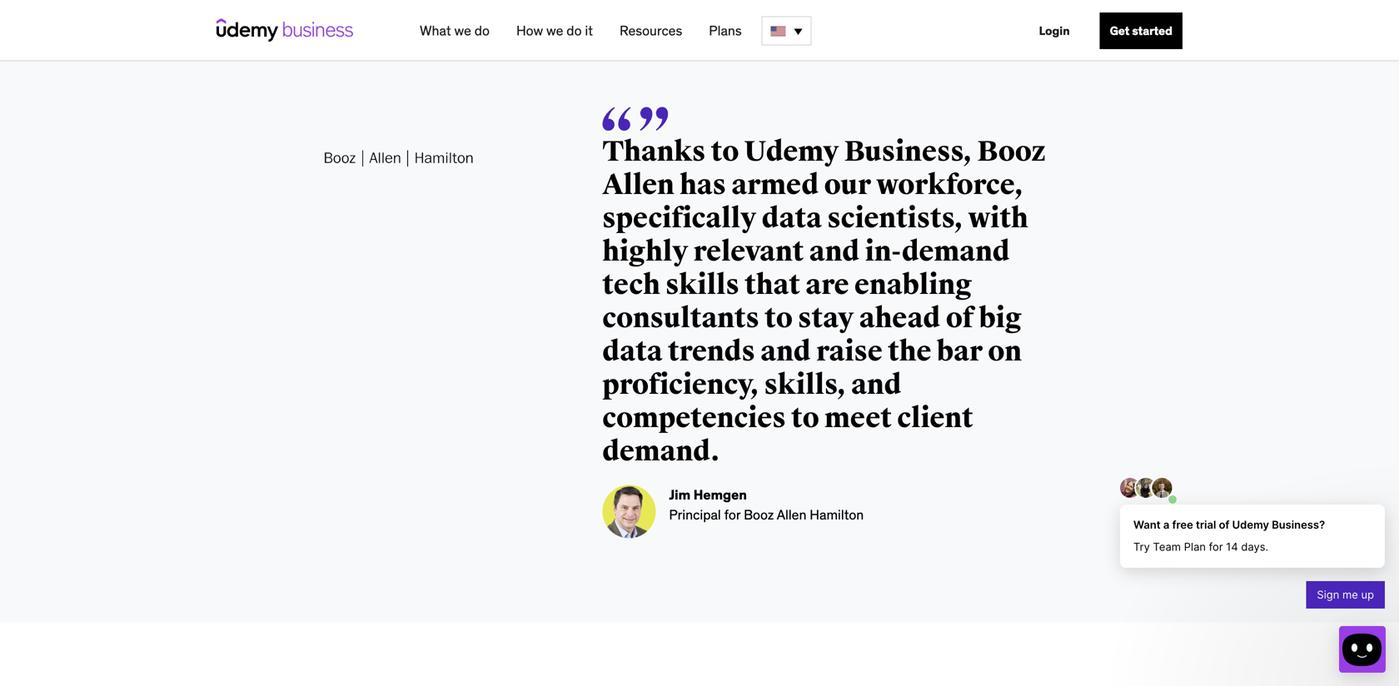 Task type: locate. For each thing, give the bounding box(es) containing it.
for
[[724, 507, 741, 524]]

we right what
[[454, 22, 471, 39]]

allen for has
[[603, 168, 675, 202]]

do inside popup button
[[567, 22, 582, 39]]

allen inside the jim hemgen principal for booz allen hamilton
[[777, 507, 807, 524]]

0 vertical spatial data
[[762, 201, 822, 236]]

0 vertical spatial booz
[[978, 135, 1046, 169]]

1 horizontal spatial data
[[762, 201, 822, 236]]

booz up with
[[978, 135, 1046, 169]]

to
[[711, 135, 739, 169], [765, 301, 793, 336], [792, 401, 820, 436]]

workforce,
[[877, 168, 1024, 202]]

0 horizontal spatial we
[[454, 22, 471, 39]]

hamilton
[[810, 507, 864, 524]]

1 vertical spatial booz
[[744, 507, 774, 524]]

highly
[[603, 235, 688, 269]]

allen left hamilton
[[777, 507, 807, 524]]

1 horizontal spatial do
[[567, 22, 582, 39]]

menu navigation
[[407, 0, 1183, 62]]

do inside dropdown button
[[475, 22, 490, 39]]

we
[[454, 22, 471, 39], [547, 22, 564, 39]]

do right what
[[475, 22, 490, 39]]

2 we from the left
[[547, 22, 564, 39]]

1 vertical spatial data
[[603, 335, 663, 369]]

get
[[1110, 23, 1130, 38]]

1 horizontal spatial booz
[[978, 135, 1046, 169]]

to left the 'meet'
[[792, 401, 820, 436]]

principal
[[669, 507, 721, 524]]

we inside popup button
[[547, 22, 564, 39]]

1 do from the left
[[475, 22, 490, 39]]

it
[[585, 22, 593, 39]]

booz inside thanks to udemy business, booz allen has armed our workforce, specifically data scientists, with highly relevant and in-demand tech skills that are enabling consultants to stay ahead of big data trends and raise the bar on proficiency, skills, and competencies to meet client demand.
[[978, 135, 1046, 169]]

bar
[[937, 335, 983, 369]]

our
[[825, 168, 871, 202]]

to left stay
[[765, 301, 793, 336]]

do left 'it'
[[567, 22, 582, 39]]

we inside dropdown button
[[454, 22, 471, 39]]

data down tech
[[603, 335, 663, 369]]

data left our
[[762, 201, 822, 236]]

booz inside the jim hemgen principal for booz allen hamilton
[[744, 507, 774, 524]]

that
[[745, 268, 801, 302]]

has
[[680, 168, 726, 202]]

how we do it button
[[510, 16, 600, 46]]

resources
[[620, 22, 682, 39]]

data
[[762, 201, 822, 236], [603, 335, 663, 369]]

0 horizontal spatial do
[[475, 22, 490, 39]]

0 vertical spatial allen
[[603, 168, 675, 202]]

relevant
[[694, 235, 804, 269]]

skills,
[[764, 368, 846, 402]]

0 horizontal spatial booz
[[744, 507, 774, 524]]

scientists,
[[828, 201, 963, 236]]

0 horizontal spatial allen
[[603, 168, 675, 202]]

1 vertical spatial allen
[[777, 507, 807, 524]]

booz for for
[[744, 507, 774, 524]]

how
[[516, 22, 543, 39]]

jim
[[669, 487, 691, 504]]

allen inside thanks to udemy business, booz allen has armed our workforce, specifically data scientists, with highly relevant and in-demand tech skills that are enabling consultants to stay ahead of big data trends and raise the bar on proficiency, skills, and competencies to meet client demand.
[[603, 168, 675, 202]]

to left the udemy
[[711, 135, 739, 169]]

booz right for
[[744, 507, 774, 524]]

with
[[969, 201, 1029, 236]]

meet
[[825, 401, 892, 436]]

do
[[475, 22, 490, 39], [567, 22, 582, 39]]

specifically
[[603, 201, 757, 236]]

and left 'in-'
[[810, 235, 860, 269]]

and
[[810, 235, 860, 269], [761, 335, 811, 369], [851, 368, 902, 402]]

get started
[[1110, 23, 1173, 38]]

allen
[[603, 168, 675, 202], [777, 507, 807, 524]]

consultants
[[603, 301, 760, 336]]

1 horizontal spatial we
[[547, 22, 564, 39]]

allen left has
[[603, 168, 675, 202]]

are
[[806, 268, 849, 302]]

1 horizontal spatial allen
[[777, 507, 807, 524]]

resources button
[[613, 16, 689, 46]]

armed
[[732, 168, 819, 202]]

booz
[[978, 135, 1046, 169], [744, 507, 774, 524]]

login button
[[1029, 12, 1080, 49]]

demand
[[902, 235, 1010, 269]]

big
[[979, 301, 1022, 336]]

1 we from the left
[[454, 22, 471, 39]]

2 do from the left
[[567, 22, 582, 39]]

we right how
[[547, 22, 564, 39]]



Task type: vqa. For each thing, say whether or not it's contained in the screenshot.
left Plan
no



Task type: describe. For each thing, give the bounding box(es) containing it.
skills
[[666, 268, 740, 302]]

do for what we do
[[475, 22, 490, 39]]

tech
[[603, 268, 660, 302]]

udemy business image
[[217, 18, 353, 42]]

ahead
[[860, 301, 941, 336]]

0 vertical spatial to
[[711, 135, 739, 169]]

do for how we do it
[[567, 22, 582, 39]]

demand.
[[603, 435, 720, 469]]

what we do
[[420, 22, 490, 39]]

we for what
[[454, 22, 471, 39]]

started
[[1133, 23, 1173, 38]]

in-
[[865, 235, 902, 269]]

thanks
[[603, 135, 706, 169]]

how we do it
[[516, 22, 593, 39]]

we for how
[[547, 22, 564, 39]]

client
[[897, 401, 974, 436]]

plans
[[709, 22, 742, 39]]

hemgen
[[694, 487, 747, 504]]

stay
[[798, 301, 854, 336]]

proficiency,
[[603, 368, 759, 402]]

login
[[1039, 23, 1070, 38]]

of
[[946, 301, 974, 336]]

booz for business,
[[978, 135, 1046, 169]]

business,
[[845, 135, 972, 169]]

thanks to udemy business, booz allen has armed our workforce, specifically data scientists, with highly relevant and in-demand tech skills that are enabling consultants to stay ahead of big data trends and raise the bar on proficiency, skills, and competencies to meet client demand.
[[603, 135, 1046, 469]]

1 vertical spatial to
[[765, 301, 793, 336]]

raise
[[817, 335, 883, 369]]

the
[[888, 335, 932, 369]]

what we do button
[[413, 16, 496, 46]]

jim hemgen principal for booz allen hamilton
[[669, 487, 864, 524]]

plans button
[[702, 16, 749, 46]]

on
[[988, 335, 1022, 369]]

trends
[[668, 335, 755, 369]]

and down ahead
[[851, 368, 902, 402]]

what
[[420, 22, 451, 39]]

and left raise
[[761, 335, 811, 369]]

udemy
[[745, 135, 839, 169]]

allen for hamilton
[[777, 507, 807, 524]]

competencies
[[603, 401, 786, 436]]

enabling
[[855, 268, 972, 302]]

2 vertical spatial to
[[792, 401, 820, 436]]

0 horizontal spatial data
[[603, 335, 663, 369]]

get started link
[[1100, 12, 1183, 49]]



